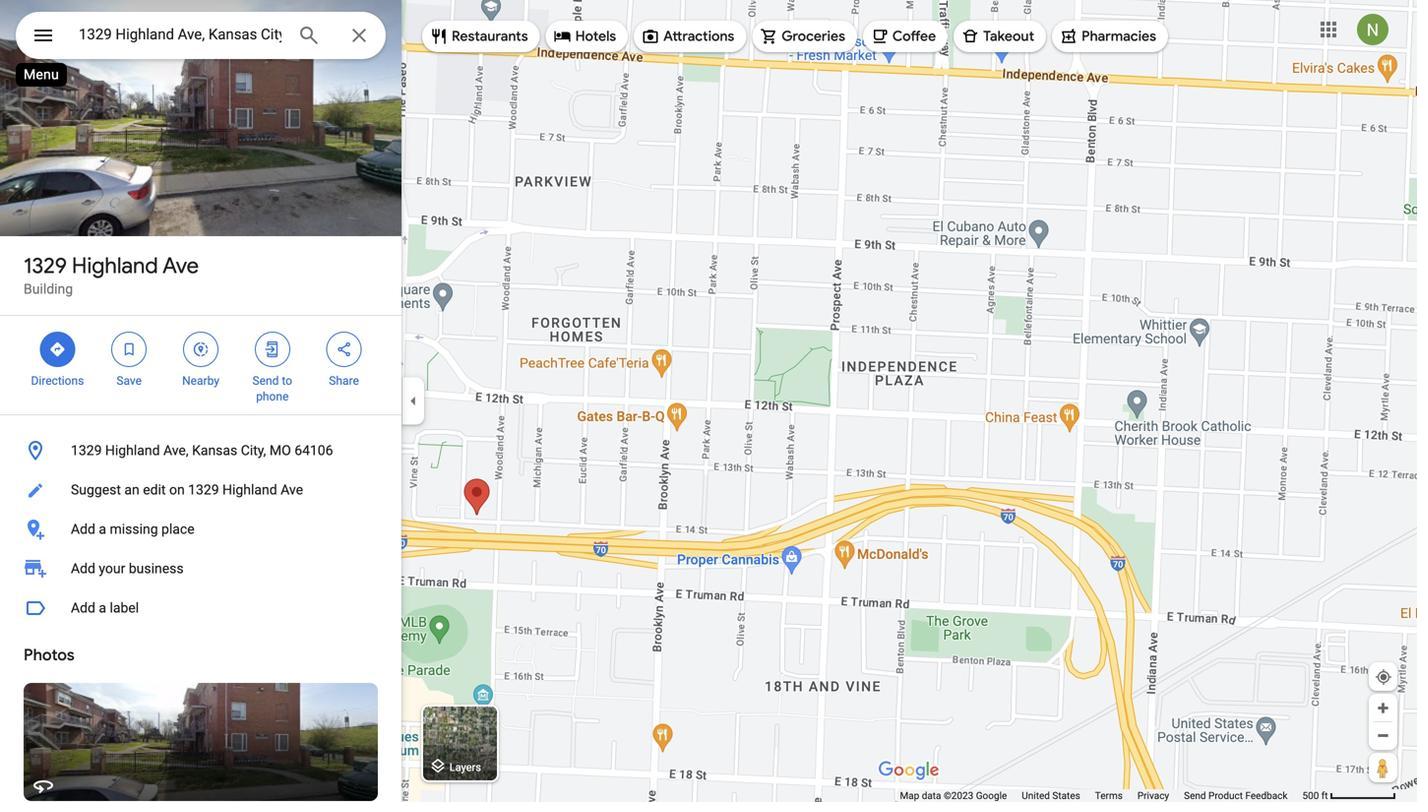 Task type: locate. For each thing, give the bounding box(es) containing it.
0 horizontal spatial 1329
[[24, 252, 67, 280]]

an
[[124, 482, 140, 498]]


[[192, 339, 210, 360]]

pharmacies button
[[1052, 13, 1168, 60]]

0 vertical spatial highland
[[72, 252, 158, 280]]

product
[[1209, 790, 1243, 802]]

a left label
[[99, 600, 106, 616]]

1 vertical spatial ave
[[281, 482, 303, 498]]

add a missing place button
[[0, 510, 402, 549]]

data
[[922, 790, 941, 802]]

2 a from the top
[[99, 600, 106, 616]]

send for send product feedback
[[1184, 790, 1206, 802]]

2 add from the top
[[71, 561, 95, 577]]

0 vertical spatial ave
[[162, 252, 199, 280]]

highland for ave,
[[105, 442, 160, 459]]

64106
[[295, 442, 333, 459]]

add for add a missing place
[[71, 521, 95, 537]]

1329 for ave,
[[71, 442, 102, 459]]

google
[[976, 790, 1007, 802]]

1329 highland ave, kansas city, mo 64106 button
[[0, 431, 402, 470]]

attractions button
[[634, 13, 746, 60]]

1 horizontal spatial ave
[[281, 482, 303, 498]]

ave
[[162, 252, 199, 280], [281, 482, 303, 498]]

nearby
[[182, 374, 219, 388]]

ave down mo
[[281, 482, 303, 498]]

add a missing place
[[71, 521, 195, 537]]

suggest
[[71, 482, 121, 498]]

photos
[[24, 645, 75, 665]]

footer containing map data ©2023 google
[[900, 789, 1303, 802]]

2 vertical spatial highland
[[222, 482, 277, 498]]

send inside send to phone
[[253, 374, 279, 388]]

google maps element
[[0, 0, 1417, 802]]

 button
[[16, 12, 71, 63]]

show street view coverage image
[[1369, 753, 1398, 783]]

0 vertical spatial a
[[99, 521, 106, 537]]

takeout
[[983, 28, 1035, 45]]

a inside add a missing place button
[[99, 521, 106, 537]]

feedback
[[1246, 790, 1288, 802]]

highland inside 1329 highland ave building
[[72, 252, 158, 280]]

suggest an edit on 1329 highland ave button
[[0, 470, 402, 510]]

1329 for ave
[[24, 252, 67, 280]]

a inside 'add a label' button
[[99, 600, 106, 616]]

0 vertical spatial add
[[71, 521, 95, 537]]

ave inside 1329 highland ave building
[[162, 252, 199, 280]]

add left your
[[71, 561, 95, 577]]

hotels button
[[546, 13, 628, 60]]

highland down city,
[[222, 482, 277, 498]]

zoom in image
[[1376, 701, 1391, 716]]

united states button
[[1022, 789, 1081, 802]]

2 horizontal spatial 1329
[[188, 482, 219, 498]]

1 vertical spatial a
[[99, 600, 106, 616]]

1329 inside 1329 highland ave building
[[24, 252, 67, 280]]

place
[[161, 521, 195, 537]]


[[31, 21, 55, 50]]


[[335, 339, 353, 360]]

a
[[99, 521, 106, 537], [99, 600, 106, 616]]

ave up 
[[162, 252, 199, 280]]

footer
[[900, 789, 1303, 802]]

1 horizontal spatial 1329
[[71, 442, 102, 459]]

save
[[117, 374, 142, 388]]

©2023
[[944, 790, 974, 802]]

a left "missing"
[[99, 521, 106, 537]]

share
[[329, 374, 359, 388]]

add your business link
[[0, 549, 402, 589]]

send product feedback button
[[1184, 789, 1288, 802]]

to
[[282, 374, 292, 388]]

add left label
[[71, 600, 95, 616]]

1 vertical spatial add
[[71, 561, 95, 577]]

1 vertical spatial highland
[[105, 442, 160, 459]]

on
[[169, 482, 185, 498]]

1329 up the building
[[24, 252, 67, 280]]

united states
[[1022, 790, 1081, 802]]

1329 right on
[[188, 482, 219, 498]]

1 vertical spatial 1329
[[71, 442, 102, 459]]

ave inside button
[[281, 482, 303, 498]]

terms button
[[1095, 789, 1123, 802]]

1 add from the top
[[71, 521, 95, 537]]

business
[[129, 561, 184, 577]]

restaurants button
[[422, 13, 540, 60]]

highland up an
[[105, 442, 160, 459]]

a for label
[[99, 600, 106, 616]]

0 horizontal spatial ave
[[162, 252, 199, 280]]

highland up the building
[[72, 252, 158, 280]]

ft
[[1322, 790, 1328, 802]]

highland
[[72, 252, 158, 280], [105, 442, 160, 459], [222, 482, 277, 498]]

send for send to phone
[[253, 374, 279, 388]]

footer inside google maps element
[[900, 789, 1303, 802]]

show your location image
[[1375, 668, 1393, 686]]

collapse side panel image
[[403, 390, 424, 412]]

1329 up suggest
[[71, 442, 102, 459]]

send left product
[[1184, 790, 1206, 802]]

layers
[[450, 761, 481, 773]]

3 add from the top
[[71, 600, 95, 616]]

mo
[[270, 442, 291, 459]]

0 horizontal spatial send
[[253, 374, 279, 388]]

suggest an edit on 1329 highland ave
[[71, 482, 303, 498]]

1329 highland ave main content
[[0, 0, 402, 802]]

1 horizontal spatial send
[[1184, 790, 1206, 802]]

1329
[[24, 252, 67, 280], [71, 442, 102, 459], [188, 482, 219, 498]]

zoom out image
[[1376, 728, 1391, 743]]

add
[[71, 521, 95, 537], [71, 561, 95, 577], [71, 600, 95, 616]]

None field
[[79, 23, 282, 46]]

send inside button
[[1184, 790, 1206, 802]]

send up the phone at the left of page
[[253, 374, 279, 388]]

0 vertical spatial send
[[253, 374, 279, 388]]

privacy
[[1138, 790, 1170, 802]]

1329 highland ave building
[[24, 252, 199, 297]]

1 a from the top
[[99, 521, 106, 537]]

restaurants
[[452, 28, 528, 45]]

add for add a label
[[71, 600, 95, 616]]

0 vertical spatial 1329
[[24, 252, 67, 280]]

add down suggest
[[71, 521, 95, 537]]

1 vertical spatial send
[[1184, 790, 1206, 802]]

coffee
[[893, 28, 936, 45]]

2 vertical spatial add
[[71, 600, 95, 616]]

send
[[253, 374, 279, 388], [1184, 790, 1206, 802]]

terms
[[1095, 790, 1123, 802]]



Task type: describe. For each thing, give the bounding box(es) containing it.
missing
[[110, 521, 158, 537]]

500 ft
[[1303, 790, 1328, 802]]

edit
[[143, 482, 166, 498]]

highland for ave
[[72, 252, 158, 280]]

city,
[[241, 442, 266, 459]]

add a label button
[[0, 589, 402, 628]]

none field inside the 1329 highland ave, kansas city, mo 64106 field
[[79, 23, 282, 46]]


[[49, 339, 66, 360]]


[[120, 339, 138, 360]]

building
[[24, 281, 73, 297]]

send to phone
[[253, 374, 292, 404]]

states
[[1053, 790, 1081, 802]]

 search field
[[16, 12, 386, 63]]

pharmacies
[[1082, 28, 1157, 45]]

united
[[1022, 790, 1050, 802]]

2 vertical spatial 1329
[[188, 482, 219, 498]]

attractions
[[664, 28, 735, 45]]

1329 Highland Ave, Kansas City, MO 64106 field
[[16, 12, 386, 59]]

1329 highland ave, kansas city, mo 64106
[[71, 442, 333, 459]]

add your business
[[71, 561, 184, 577]]

actions for 1329 highland ave region
[[0, 316, 402, 414]]

label
[[110, 600, 139, 616]]

hotels
[[575, 28, 616, 45]]

your
[[99, 561, 125, 577]]

send product feedback
[[1184, 790, 1288, 802]]

privacy button
[[1138, 789, 1170, 802]]

directions
[[31, 374, 84, 388]]

a for missing
[[99, 521, 106, 537]]

kansas
[[192, 442, 237, 459]]

map
[[900, 790, 920, 802]]


[[264, 339, 281, 360]]

add a label
[[71, 600, 139, 616]]

map data ©2023 google
[[900, 790, 1007, 802]]

takeout button
[[954, 13, 1046, 60]]

coffee button
[[863, 13, 948, 60]]

groceries button
[[752, 13, 857, 60]]

add for add your business
[[71, 561, 95, 577]]

500
[[1303, 790, 1319, 802]]

ave,
[[163, 442, 189, 459]]

phone
[[256, 390, 289, 404]]

google account: natalie lubich  
(natalie.lubich@adept.ai) image
[[1357, 14, 1389, 45]]

500 ft button
[[1303, 790, 1397, 802]]

groceries
[[782, 28, 845, 45]]



Task type: vqa. For each thing, say whether or not it's contained in the screenshot.


